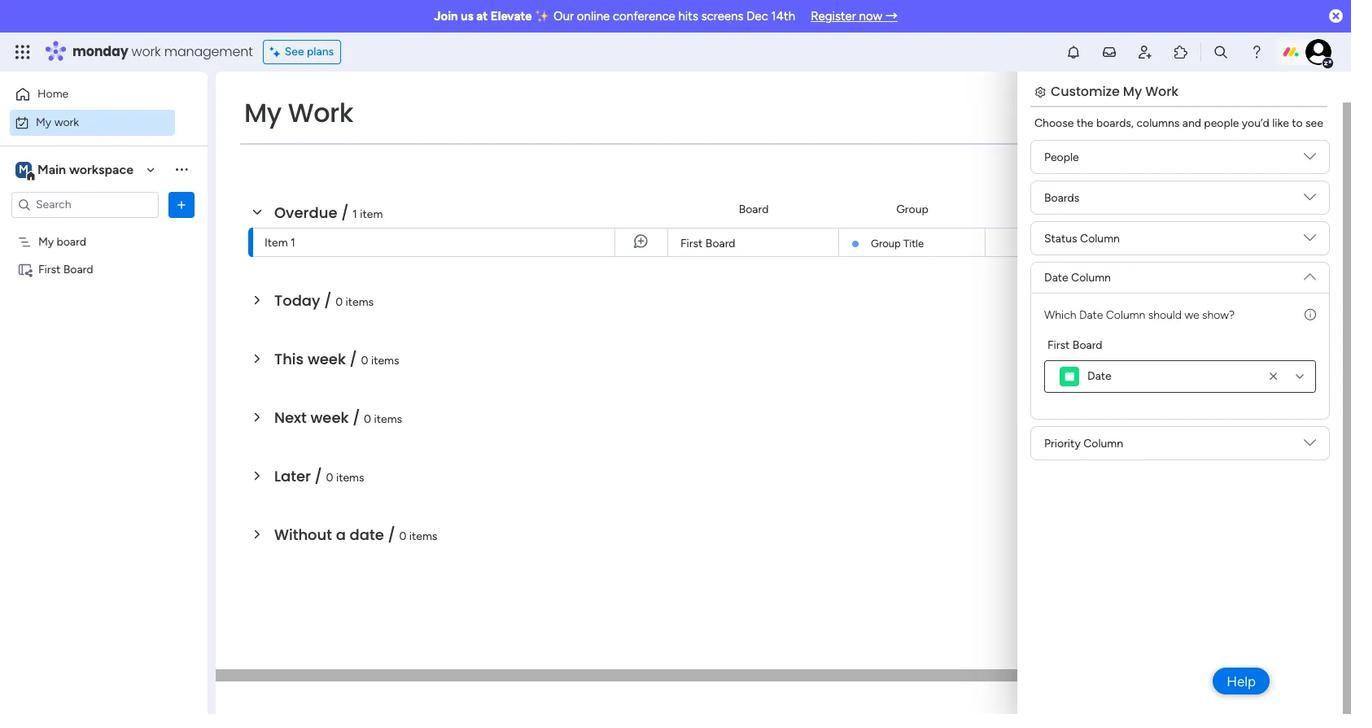 Task type: vqa. For each thing, say whether or not it's contained in the screenshot.
November,
no



Task type: describe. For each thing, give the bounding box(es) containing it.
this week / 0 items
[[274, 349, 399, 370]]

first board heading
[[1048, 337, 1103, 354]]

to
[[1292, 116, 1303, 130]]

item
[[265, 236, 288, 250]]

0 horizontal spatial 1
[[291, 236, 295, 250]]

customize my work
[[1051, 82, 1179, 101]]

date up which
[[1044, 271, 1068, 285]]

0 inside without a date / 0 items
[[399, 530, 406, 544]]

the
[[1077, 116, 1094, 130]]

conference
[[613, 9, 675, 24]]

first board group
[[1044, 337, 1316, 393]]

group title
[[871, 238, 924, 250]]

status column
[[1044, 232, 1120, 245]]

first board for first board group
[[1048, 339, 1103, 352]]

you'd
[[1242, 116, 1269, 130]]

title
[[903, 238, 924, 250]]

dapulse dropdown down arrow image for boards
[[1304, 191, 1316, 210]]

workspace options image
[[173, 161, 190, 178]]

/ left item
[[341, 203, 349, 223]]

my inside main content
[[1123, 82, 1142, 101]]

customize button
[[519, 130, 607, 156]]

boards
[[1044, 191, 1079, 205]]

help button
[[1213, 668, 1270, 695]]

next week / 0 items
[[274, 408, 402, 428]]

search image
[[374, 137, 387, 150]]

select product image
[[15, 44, 31, 60]]

item 1
[[265, 236, 295, 250]]

1 vertical spatial first board
[[38, 262, 93, 276]]

dapulse dropdown down arrow image for status column
[[1304, 232, 1316, 250]]

my for my board
[[38, 235, 54, 249]]

monday
[[72, 42, 128, 61]]

column for status column
[[1080, 232, 1120, 245]]

management
[[164, 42, 253, 61]]

week for next
[[310, 408, 349, 428]]

group for group
[[896, 202, 929, 216]]

first for first board group
[[1048, 339, 1070, 352]]

1 horizontal spatial work
[[1145, 82, 1179, 101]]

main content containing overdue /
[[216, 39, 1351, 715]]

/ down "this week / 0 items"
[[353, 408, 360, 428]]

notifications image
[[1065, 44, 1082, 60]]

priority
[[1044, 437, 1081, 451]]

customize for customize my work
[[1051, 82, 1120, 101]]

0 vertical spatial people
[[1044, 150, 1079, 164]]

my for my work
[[244, 94, 282, 131]]

home
[[37, 87, 69, 101]]

Search in workspace field
[[34, 195, 136, 214]]

hits
[[678, 9, 698, 24]]

which
[[1044, 308, 1076, 322]]

first board for first board link
[[680, 237, 735, 251]]

without a date / 0 items
[[274, 525, 437, 545]]

show?
[[1202, 308, 1235, 322]]

inbox image
[[1101, 44, 1118, 60]]

main workspace
[[37, 162, 133, 177]]

dec
[[747, 9, 768, 24]]

register now →
[[811, 9, 898, 24]]

join us at elevate ✨ our online conference hits screens dec 14th
[[434, 9, 795, 24]]

0 horizontal spatial work
[[288, 94, 353, 131]]

our
[[554, 9, 574, 24]]

now
[[859, 9, 882, 24]]

items inside without a date / 0 items
[[409, 530, 437, 544]]

help
[[1227, 674, 1256, 690]]

/ right date
[[388, 525, 395, 545]]

status for status
[[1238, 202, 1271, 216]]

first for first board link
[[680, 237, 703, 251]]

choose the boards, columns and people you'd like to see
[[1034, 116, 1323, 130]]

see plans button
[[263, 40, 341, 64]]

which date column should we show?
[[1044, 308, 1235, 322]]

work for my
[[54, 115, 79, 129]]

us
[[461, 9, 473, 24]]

priority column
[[1044, 437, 1123, 451]]

customize for customize
[[545, 136, 600, 150]]

0 inside later / 0 items
[[326, 471, 333, 485]]

apps image
[[1173, 44, 1189, 60]]

0 inside "next week / 0 items"
[[364, 413, 371, 426]]

work for monday
[[131, 42, 161, 61]]

items inside 'today / 0 items'
[[346, 295, 374, 309]]

board
[[57, 235, 86, 249]]

at
[[476, 9, 488, 24]]

done
[[456, 136, 482, 150]]

options image
[[173, 197, 190, 213]]

group for group title
[[871, 238, 901, 250]]



Task type: locate. For each thing, give the bounding box(es) containing it.
dapulse dropdown down arrow image
[[1304, 151, 1316, 169], [1304, 191, 1316, 210], [1304, 232, 1316, 250]]

→
[[885, 9, 898, 24]]

0
[[335, 295, 343, 309], [361, 354, 368, 368], [364, 413, 371, 426], [326, 471, 333, 485], [399, 530, 406, 544]]

board inside heading
[[1073, 339, 1103, 352]]

0 right date
[[399, 530, 406, 544]]

monday work management
[[72, 42, 253, 61]]

1 vertical spatial people
[[1017, 202, 1052, 216]]

week right next
[[310, 408, 349, 428]]

work
[[1145, 82, 1179, 101], [288, 94, 353, 131]]

1 dapulse dropdown down arrow image from the top
[[1304, 265, 1316, 283]]

elevate
[[491, 9, 532, 24]]

option
[[0, 227, 208, 230]]

work
[[131, 42, 161, 61], [54, 115, 79, 129]]

work right monday
[[131, 42, 161, 61]]

dapulse dropdown down arrow image for people
[[1304, 151, 1316, 169]]

status for status column
[[1044, 232, 1077, 245]]

board
[[739, 202, 769, 216], [706, 237, 735, 251], [63, 262, 93, 276], [1073, 339, 1103, 352]]

workspace image
[[15, 161, 32, 179]]

first inside heading
[[1048, 339, 1070, 352]]

my work button
[[10, 109, 175, 136]]

online
[[577, 9, 610, 24]]

register
[[811, 9, 856, 24]]

hide done items
[[429, 136, 513, 150]]

my up boards,
[[1123, 82, 1142, 101]]

0 down "this week / 0 items"
[[364, 413, 371, 426]]

date inside first board group
[[1087, 370, 1112, 383]]

2 vertical spatial first
[[1048, 339, 1070, 352]]

customize
[[1051, 82, 1120, 101], [545, 136, 600, 150]]

week
[[308, 349, 346, 370], [310, 408, 349, 428]]

my board
[[38, 235, 86, 249]]

later
[[274, 466, 311, 487]]

0 horizontal spatial work
[[54, 115, 79, 129]]

my inside list box
[[38, 235, 54, 249]]

people
[[1204, 116, 1239, 130]]

choose
[[1034, 116, 1074, 130]]

group left title
[[871, 238, 901, 250]]

1 horizontal spatial first board
[[680, 237, 735, 251]]

date down first board heading
[[1087, 370, 1112, 383]]

0 vertical spatial first board
[[680, 237, 735, 251]]

items inside "next week / 0 items"
[[374, 413, 402, 426]]

0 vertical spatial dapulse dropdown down arrow image
[[1304, 151, 1316, 169]]

and
[[1182, 116, 1201, 130]]

0 horizontal spatial first board
[[38, 262, 93, 276]]

0 right today
[[335, 295, 343, 309]]

1 vertical spatial customize
[[545, 136, 600, 150]]

0 horizontal spatial first
[[38, 262, 61, 276]]

register now → link
[[811, 9, 898, 24]]

2 vertical spatial first board
[[1048, 339, 1103, 352]]

1 vertical spatial week
[[310, 408, 349, 428]]

workspace
[[69, 162, 133, 177]]

1 horizontal spatial 1
[[353, 208, 357, 221]]

first board
[[680, 237, 735, 251], [38, 262, 93, 276], [1048, 339, 1103, 352]]

0 horizontal spatial status
[[1044, 232, 1077, 245]]

0 inside "this week / 0 items"
[[361, 354, 368, 368]]

items up "next week / 0 items" at the bottom left
[[371, 354, 399, 368]]

items
[[485, 136, 513, 150], [346, 295, 374, 309], [371, 354, 399, 368], [374, 413, 402, 426], [336, 471, 364, 485], [409, 530, 437, 544]]

should
[[1148, 308, 1182, 322]]

column left should
[[1106, 308, 1145, 322]]

list box containing my board
[[0, 225, 208, 503]]

work down plans
[[288, 94, 353, 131]]

my inside 'button'
[[36, 115, 51, 129]]

overdue
[[274, 203, 337, 223]]

invite members image
[[1137, 44, 1153, 60]]

0 up "next week / 0 items" at the bottom left
[[361, 354, 368, 368]]

2 dapulse dropdown down arrow image from the top
[[1304, 191, 1316, 210]]

3 dapulse dropdown down arrow image from the top
[[1304, 232, 1316, 250]]

items up without a date / 0 items
[[336, 471, 364, 485]]

date right which
[[1079, 308, 1103, 322]]

see plans
[[285, 45, 334, 59]]

search everything image
[[1213, 44, 1229, 60]]

my
[[1123, 82, 1142, 101], [244, 94, 282, 131], [36, 115, 51, 129], [38, 235, 54, 249]]

column right priority
[[1083, 437, 1123, 451]]

workspace selection element
[[15, 160, 136, 181]]

plans
[[307, 45, 334, 59]]

0 vertical spatial status
[[1238, 202, 1271, 216]]

1 vertical spatial dapulse dropdown down arrow image
[[1304, 191, 1316, 210]]

my down home
[[36, 115, 51, 129]]

work inside 'button'
[[54, 115, 79, 129]]

shareable board image
[[17, 262, 33, 277]]

v2 info image
[[1305, 307, 1316, 324]]

1 right item
[[291, 236, 295, 250]]

1 vertical spatial dapulse dropdown down arrow image
[[1304, 437, 1316, 455]]

0 vertical spatial dapulse dropdown down arrow image
[[1304, 265, 1316, 283]]

column down status column
[[1071, 271, 1111, 285]]

1 vertical spatial 1
[[291, 236, 295, 250]]

Filter dashboard by text search field
[[240, 130, 393, 156]]

None search field
[[240, 130, 393, 156]]

1 vertical spatial work
[[54, 115, 79, 129]]

1 horizontal spatial status
[[1238, 202, 1271, 216]]

without
[[274, 525, 332, 545]]

see
[[285, 45, 304, 59]]

1 vertical spatial first
[[38, 262, 61, 276]]

overdue / 1 item
[[274, 203, 383, 223]]

work up "columns" on the right top of the page
[[1145, 82, 1179, 101]]

my left the board
[[38, 235, 54, 249]]

work down home
[[54, 115, 79, 129]]

2 horizontal spatial first board
[[1048, 339, 1103, 352]]

my work
[[244, 94, 353, 131]]

items inside "this week / 0 items"
[[371, 354, 399, 368]]

status
[[1238, 202, 1271, 216], [1044, 232, 1077, 245]]

first board link
[[678, 229, 829, 258]]

items inside later / 0 items
[[336, 471, 364, 485]]

14th
[[771, 9, 795, 24]]

0 right later
[[326, 471, 333, 485]]

later / 0 items
[[274, 466, 364, 487]]

date
[[350, 525, 384, 545]]

join
[[434, 9, 458, 24]]

0 vertical spatial customize
[[1051, 82, 1120, 101]]

items down "this week / 0 items"
[[374, 413, 402, 426]]

first board inside group
[[1048, 339, 1103, 352]]

column for priority column
[[1083, 437, 1123, 451]]

date
[[1128, 202, 1152, 216], [1044, 271, 1068, 285], [1079, 308, 1103, 322], [1087, 370, 1112, 383]]

dapulse dropdown down arrow image
[[1304, 265, 1316, 283], [1304, 437, 1316, 455]]

items right date
[[409, 530, 437, 544]]

list box
[[0, 225, 208, 503]]

my down see plans button
[[244, 94, 282, 131]]

/ right today
[[324, 291, 332, 311]]

my work
[[36, 115, 79, 129]]

next
[[274, 408, 307, 428]]

1 horizontal spatial work
[[131, 42, 161, 61]]

dapulse dropdown down arrow image for date column
[[1304, 265, 1316, 283]]

0 vertical spatial week
[[308, 349, 346, 370]]

group up title
[[896, 202, 929, 216]]

1 vertical spatial group
[[871, 238, 901, 250]]

main
[[37, 162, 66, 177]]

main content
[[216, 39, 1351, 715]]

0 horizontal spatial customize
[[545, 136, 600, 150]]

1 dapulse dropdown down arrow image from the top
[[1304, 151, 1316, 169]]

see
[[1306, 116, 1323, 130]]

1 inside "overdue / 1 item"
[[353, 208, 357, 221]]

2 vertical spatial dapulse dropdown down arrow image
[[1304, 232, 1316, 250]]

date right boards
[[1128, 202, 1152, 216]]

boards,
[[1096, 116, 1134, 130]]

people down the choose
[[1044, 150, 1079, 164]]

date column
[[1044, 271, 1111, 285]]

/ up "next week / 0 items" at the bottom left
[[350, 349, 357, 370]]

m
[[19, 162, 28, 176]]

1
[[353, 208, 357, 221], [291, 236, 295, 250]]

help image
[[1249, 44, 1265, 60]]

home button
[[10, 81, 175, 107]]

columns
[[1137, 116, 1180, 130]]

customize inside button
[[545, 136, 600, 150]]

items right 'done'
[[485, 136, 513, 150]]

0 vertical spatial work
[[131, 42, 161, 61]]

1 horizontal spatial first
[[680, 237, 703, 251]]

/ right later
[[315, 466, 322, 487]]

✨
[[535, 9, 551, 24]]

column
[[1080, 232, 1120, 245], [1071, 271, 1111, 285], [1106, 308, 1145, 322], [1083, 437, 1123, 451]]

column up date column
[[1080, 232, 1120, 245]]

my for my work
[[36, 115, 51, 129]]

1 left item
[[353, 208, 357, 221]]

week right this
[[308, 349, 346, 370]]

column for date column
[[1071, 271, 1111, 285]]

0 vertical spatial group
[[896, 202, 929, 216]]

like
[[1272, 116, 1289, 130]]

item
[[360, 208, 383, 221]]

dapulse dropdown down arrow image for priority column
[[1304, 437, 1316, 455]]

2 horizontal spatial first
[[1048, 339, 1070, 352]]

people up status column
[[1017, 202, 1052, 216]]

first
[[680, 237, 703, 251], [38, 262, 61, 276], [1048, 339, 1070, 352]]

2 dapulse dropdown down arrow image from the top
[[1304, 437, 1316, 455]]

a
[[336, 525, 346, 545]]

0 vertical spatial 1
[[353, 208, 357, 221]]

hide
[[429, 136, 453, 150]]

we
[[1185, 308, 1199, 322]]

1 vertical spatial status
[[1044, 232, 1077, 245]]

jacob simon image
[[1306, 39, 1332, 65]]

people
[[1044, 150, 1079, 164], [1017, 202, 1052, 216]]

screens
[[701, 9, 744, 24]]

today / 0 items
[[274, 291, 374, 311]]

this
[[274, 349, 304, 370]]

0 inside 'today / 0 items'
[[335, 295, 343, 309]]

/
[[341, 203, 349, 223], [324, 291, 332, 311], [350, 349, 357, 370], [353, 408, 360, 428], [315, 466, 322, 487], [388, 525, 395, 545]]

1 horizontal spatial customize
[[1051, 82, 1120, 101]]

items up "this week / 0 items"
[[346, 295, 374, 309]]

week for this
[[308, 349, 346, 370]]

today
[[274, 291, 320, 311]]

group
[[896, 202, 929, 216], [871, 238, 901, 250]]

0 vertical spatial first
[[680, 237, 703, 251]]



